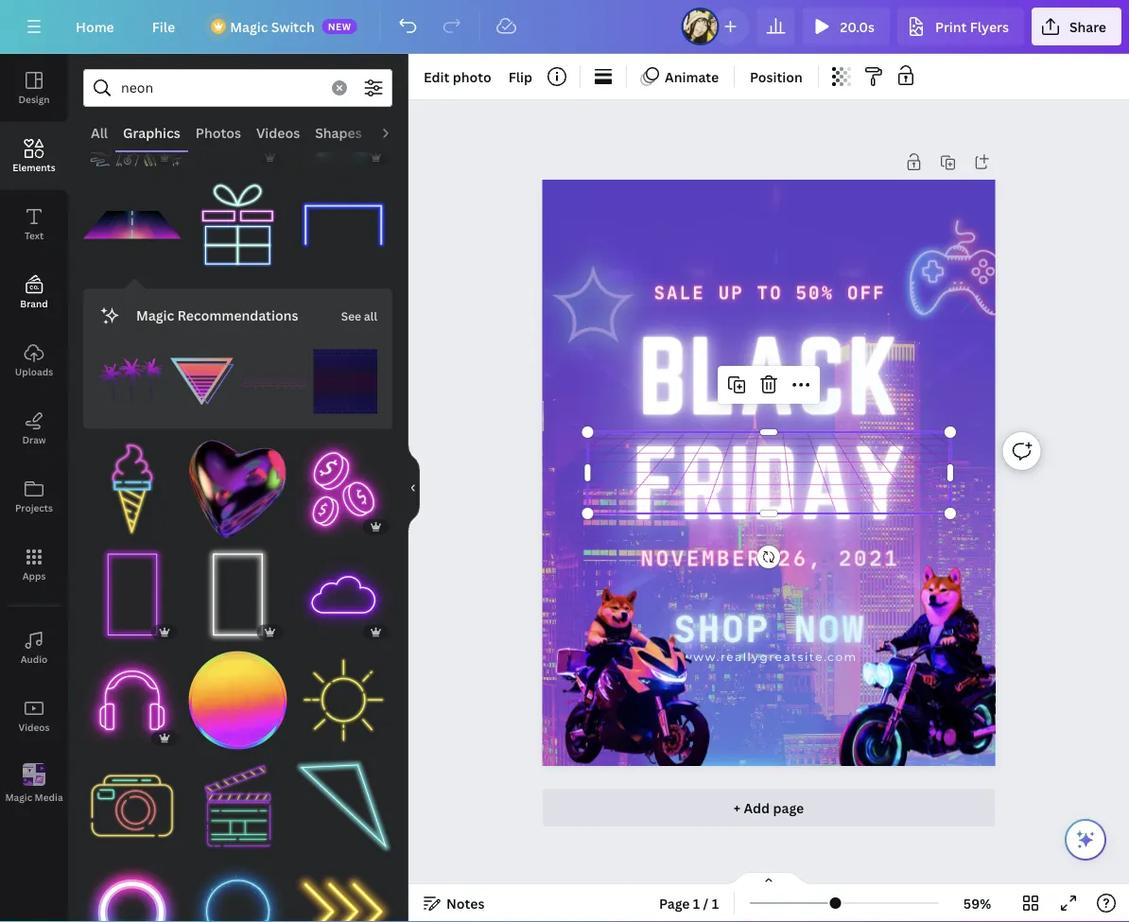Task type: describe. For each thing, give the bounding box(es) containing it.
canva assistant image
[[1075, 829, 1097, 851]]

magic media button
[[0, 750, 68, 818]]

cyberpunk palm trees image
[[98, 350, 162, 414]]

edit photo button
[[416, 61, 499, 92]]

media
[[35, 791, 63, 804]]

november 26, 2021
[[641, 545, 900, 571]]

photo
[[453, 68, 492, 86]]

sale
[[654, 282, 706, 304]]

violet neon rectangle image
[[83, 546, 181, 644]]

1 vertical spatial audio button
[[0, 614, 68, 682]]

see all
[[341, 309, 377, 325]]

magic for magic switch
[[230, 18, 268, 35]]

59%
[[964, 895, 992, 912]]

59% button
[[947, 888, 1009, 919]]

apps button
[[0, 531, 68, 599]]

+
[[734, 799, 741, 817]]

2 1 from the left
[[712, 895, 719, 912]]

home
[[76, 18, 114, 35]]

share
[[1070, 18, 1107, 35]]

recommendations
[[177, 307, 298, 325]]

up
[[719, 282, 744, 304]]

notes button
[[416, 888, 492, 919]]

shop
[[674, 607, 770, 650]]

all
[[364, 309, 377, 325]]

50%
[[796, 282, 835, 304]]

position
[[750, 68, 803, 86]]

1 1 from the left
[[693, 895, 700, 912]]

+ add page button
[[542, 789, 996, 827]]

www.reallygreatsite.com
[[682, 650, 858, 664]]

notes
[[447, 895, 485, 912]]

friday
[[633, 428, 907, 537]]

animate button
[[635, 61, 727, 92]]

projects
[[15, 501, 53, 514]]

magic for magic media
[[5, 791, 32, 804]]

2021
[[839, 545, 900, 571]]

graphics
[[123, 123, 181, 141]]

neon pink headphones icon image
[[83, 652, 181, 750]]

0 horizontal spatial videos button
[[0, 682, 68, 750]]

brand
[[20, 297, 48, 310]]

share button
[[1032, 8, 1122, 45]]

cool neon chrome circle shape image
[[189, 652, 287, 750]]

draw button
[[0, 395, 68, 463]]

flip
[[509, 68, 533, 86]]

design
[[18, 93, 50, 105]]

elements button
[[0, 122, 68, 190]]

videos inside side panel tab list
[[18, 721, 50, 734]]

+ add page
[[734, 799, 804, 817]]

page
[[773, 799, 804, 817]]

duotone neon fonts-o image
[[83, 863, 181, 922]]

switch
[[271, 18, 315, 35]]

design button
[[0, 54, 68, 122]]

uploads
[[15, 365, 53, 378]]

see
[[341, 309, 361, 325]]

photos
[[196, 123, 241, 141]]

0 vertical spatial videos button
[[249, 114, 308, 150]]

home link
[[61, 8, 129, 45]]

photos button
[[188, 114, 249, 150]]

neon pink coins icon image
[[295, 441, 393, 539]]

flyers
[[970, 18, 1009, 35]]

basic neon half square image
[[295, 176, 393, 275]]

animate
[[665, 68, 719, 86]]

neon 3d heart image
[[189, 441, 287, 539]]

1 horizontal spatial audio button
[[370, 114, 423, 150]]

shapes
[[315, 123, 362, 141]]

20.0s
[[840, 18, 875, 35]]



Task type: locate. For each thing, give the bounding box(es) containing it.
1 vertical spatial magic
[[136, 307, 174, 325]]

page
[[659, 895, 690, 912]]

graphics button
[[115, 114, 188, 150]]

print
[[936, 18, 967, 35]]

magic media
[[5, 791, 63, 804]]

neon purple cloud icon image
[[295, 546, 393, 644]]

grid cyberpunk background image
[[313, 350, 377, 414]]

show pages image
[[724, 871, 815, 886]]

neon light triangle image
[[295, 758, 393, 856]]

audio inside side panel tab list
[[21, 653, 48, 666]]

text
[[24, 229, 44, 242]]

to
[[757, 282, 783, 304]]

white neon frame image
[[189, 546, 287, 644]]

1 vertical spatial videos button
[[0, 682, 68, 750]]

file
[[152, 18, 175, 35]]

0 vertical spatial audio
[[377, 123, 415, 141]]

apps
[[22, 570, 46, 582]]

hide image
[[408, 443, 420, 534]]

videos right 'photos' button
[[256, 123, 300, 141]]

audio button right the shapes
[[370, 114, 423, 150]]

videos button up magic media
[[0, 682, 68, 750]]

flip button
[[501, 61, 540, 92]]

2 vertical spatial magic
[[5, 791, 32, 804]]

projects button
[[0, 463, 68, 531]]

magic left media
[[5, 791, 32, 804]]

magic switch
[[230, 18, 315, 35]]

1 horizontal spatial videos
[[256, 123, 300, 141]]

magic recommendations
[[136, 307, 298, 325]]

neon video game image
[[83, 71, 181, 169]]

1 horizontal spatial audio
[[377, 123, 415, 141]]

1 right /
[[712, 895, 719, 912]]

audio button down apps
[[0, 614, 68, 682]]

neon yellow arrows image
[[295, 863, 393, 922]]

1 horizontal spatial 1
[[712, 895, 719, 912]]

shop now
[[674, 607, 866, 650]]

20.0s button
[[803, 8, 890, 45]]

magic inside the main menu bar
[[230, 18, 268, 35]]

main menu bar
[[0, 0, 1130, 54]]

neon cyberpunk triangle image
[[170, 350, 234, 414]]

videos
[[256, 123, 300, 141], [18, 721, 50, 734]]

0 horizontal spatial audio
[[21, 653, 48, 666]]

26,
[[778, 545, 824, 571]]

now
[[794, 607, 866, 650]]

draw
[[22, 433, 46, 446]]

off
[[848, 282, 886, 304]]

line with colorful neon light image
[[189, 71, 287, 169]]

shapes button
[[308, 114, 370, 150]]

sun symbol neon illustration image
[[295, 652, 393, 750]]

ice cream food neon illustration image
[[83, 441, 181, 539]]

videos button right photos at top
[[249, 114, 308, 150]]

neon online gift box image
[[189, 176, 287, 275]]

new
[[328, 20, 352, 33]]

november
[[641, 545, 763, 571]]

camera object neon illustration image
[[83, 758, 181, 856]]

blue neon circle image
[[189, 863, 287, 922]]

/
[[703, 895, 709, 912]]

0 vertical spatial videos
[[256, 123, 300, 141]]

magic for magic recommendations
[[136, 307, 174, 325]]

0 vertical spatial audio button
[[370, 114, 423, 150]]

sale up to 50% off
[[654, 282, 886, 304]]

magic
[[230, 18, 268, 35], [136, 307, 174, 325], [5, 791, 32, 804]]

see all button
[[339, 297, 379, 335]]

print flyers button
[[898, 8, 1024, 45]]

side panel tab list
[[0, 54, 68, 818]]

group
[[83, 71, 181, 169], [189, 71, 287, 169], [295, 71, 393, 169], [83, 165, 181, 275], [189, 165, 287, 275], [295, 165, 393, 275], [98, 339, 162, 414], [170, 339, 234, 414], [313, 339, 377, 414], [242, 350, 306, 414], [83, 429, 181, 539], [189, 429, 287, 539], [295, 429, 393, 539], [83, 535, 181, 644], [189, 535, 287, 644], [295, 535, 393, 644], [83, 641, 181, 750], [189, 641, 287, 750], [295, 641, 393, 750], [83, 746, 181, 856], [189, 746, 287, 856], [295, 746, 393, 856], [83, 852, 181, 922], [189, 852, 287, 922], [295, 852, 393, 922]]

edit
[[424, 68, 450, 86]]

0 horizontal spatial videos
[[18, 721, 50, 734]]

file button
[[137, 8, 190, 45]]

colorful spotlight image
[[542, 231, 933, 844], [738, 239, 1128, 853]]

neon cyberpunk grid image
[[242, 350, 306, 414]]

page 1 / 1
[[659, 895, 719, 912]]

neon blue star illustration image
[[295, 71, 393, 169]]

neon cyberpunk road image
[[83, 176, 181, 275]]

text button
[[0, 190, 68, 258]]

1 horizontal spatial videos button
[[249, 114, 308, 150]]

elements
[[13, 161, 56, 174]]

brand button
[[0, 258, 68, 326]]

0 horizontal spatial audio button
[[0, 614, 68, 682]]

all button
[[83, 114, 115, 150]]

position button
[[743, 61, 811, 92]]

0 horizontal spatial magic
[[5, 791, 32, 804]]

magic left switch
[[230, 18, 268, 35]]

1 vertical spatial videos
[[18, 721, 50, 734]]

1
[[693, 895, 700, 912], [712, 895, 719, 912]]

1 horizontal spatial magic
[[136, 307, 174, 325]]

print flyers
[[936, 18, 1009, 35]]

black
[[639, 317, 902, 434]]

movie object neon illustration image
[[189, 758, 287, 856]]

magic up cyberpunk palm trees image
[[136, 307, 174, 325]]

add
[[744, 799, 770, 817]]

edit photo
[[424, 68, 492, 86]]

all
[[91, 123, 108, 141]]

audio button
[[370, 114, 423, 150], [0, 614, 68, 682]]

audio down apps
[[21, 653, 48, 666]]

audio
[[377, 123, 415, 141], [21, 653, 48, 666]]

2 horizontal spatial magic
[[230, 18, 268, 35]]

Search elements search field
[[121, 70, 321, 106]]

0 vertical spatial magic
[[230, 18, 268, 35]]

uploads button
[[0, 326, 68, 395]]

magic inside button
[[5, 791, 32, 804]]

0 horizontal spatial 1
[[693, 895, 700, 912]]

1 vertical spatial audio
[[21, 653, 48, 666]]

videos button
[[249, 114, 308, 150], [0, 682, 68, 750]]

videos up magic media button
[[18, 721, 50, 734]]

1 left /
[[693, 895, 700, 912]]

audio right shapes button
[[377, 123, 415, 141]]



Task type: vqa. For each thing, say whether or not it's contained in the screenshot.
'WHITE SIMPLE MINI VLOG YOUTUBE THUMBNAIL' "group"
no



